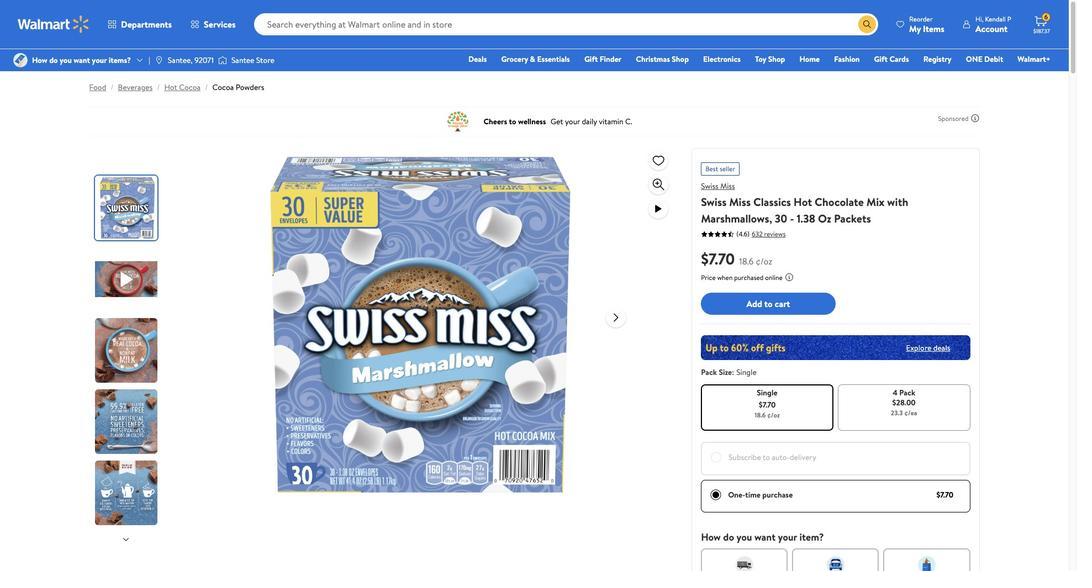 Task type: describe. For each thing, give the bounding box(es) containing it.
next image image
[[122, 535, 130, 544]]

6
[[1045, 12, 1049, 22]]

departments
[[121, 18, 172, 30]]

1.38
[[797, 211, 816, 226]]

walmart+ link
[[1013, 53, 1056, 65]]

subscribe to auto-delivery
[[729, 452, 817, 463]]

shop for toy shop
[[769, 54, 786, 65]]

price when purchased online
[[701, 273, 783, 282]]

do for how do you want your item?
[[724, 531, 735, 544]]

-
[[790, 211, 795, 226]]

sponsored
[[939, 114, 969, 123]]

4 pack $28.00 23.3 ¢/ea
[[891, 387, 918, 418]]

cart
[[775, 298, 791, 310]]

add
[[747, 298, 763, 310]]

food / beverages / hot cocoa / cocoa powders
[[89, 82, 264, 93]]

¢/oz inside $7.70 18.6 ¢/oz
[[756, 255, 773, 267]]

beverages link
[[118, 82, 153, 93]]

your for items?
[[92, 55, 107, 66]]

marshmallows,
[[701, 211, 773, 226]]

4
[[893, 387, 898, 398]]

gift cards link
[[870, 53, 915, 65]]

cards
[[890, 54, 910, 65]]

30
[[775, 211, 788, 226]]

0 vertical spatial miss
[[721, 181, 735, 192]]

santee store
[[232, 55, 275, 66]]

swiss miss link
[[701, 181, 735, 192]]

632
[[752, 229, 763, 238]]

swiss miss classics hot chocolate mix with marshmallows, 30 - 1.38 oz packets image
[[244, 148, 598, 502]]

time
[[746, 490, 761, 501]]

account
[[976, 22, 1008, 35]]

subscribe
[[729, 452, 762, 463]]

reorder
[[910, 14, 933, 23]]

christmas
[[636, 54, 670, 65]]

santee
[[232, 55, 254, 66]]

$28.00
[[893, 397, 916, 408]]

2 swiss from the top
[[701, 195, 727, 209]]

home link
[[795, 53, 825, 65]]

$7.70 18.6 ¢/oz
[[701, 248, 773, 270]]

hot cocoa link
[[164, 82, 201, 93]]

next media item image
[[610, 311, 623, 324]]

$187.37
[[1034, 27, 1051, 35]]

delivery
[[790, 452, 817, 463]]

walmart image
[[18, 15, 90, 33]]

registry
[[924, 54, 952, 65]]

fashion link
[[830, 53, 865, 65]]

$7.70 inside single $7.70 18.6 ¢/oz
[[759, 400, 776, 411]]

explore deals
[[907, 342, 951, 353]]

auto-
[[772, 452, 790, 463]]

reviews
[[765, 229, 786, 238]]

services
[[204, 18, 236, 30]]

1 / from the left
[[111, 82, 114, 93]]

632 reviews link
[[750, 229, 786, 238]]

:
[[732, 367, 735, 378]]

how for how do you want your items?
[[32, 55, 47, 66]]

$7.70 for $7.70
[[937, 490, 954, 501]]

oz
[[818, 211, 832, 226]]

1 cocoa from the left
[[179, 82, 201, 93]]

toy
[[756, 54, 767, 65]]

do for how do you want your items?
[[49, 55, 58, 66]]

explore deals link
[[902, 338, 955, 358]]

items?
[[109, 55, 131, 66]]

0 vertical spatial single
[[737, 367, 757, 378]]

(4.6)
[[737, 229, 750, 239]]

shop for christmas shop
[[672, 54, 689, 65]]

&
[[530, 54, 536, 65]]

single $7.70 18.6 ¢/oz
[[755, 387, 780, 420]]

23.3
[[891, 408, 903, 418]]

fashion
[[835, 54, 860, 65]]

christmas shop link
[[631, 53, 694, 65]]

hi, kendall p account
[[976, 14, 1012, 35]]

gift for gift finder
[[585, 54, 598, 65]]

how do you want your item?
[[701, 531, 824, 544]]

one
[[966, 54, 983, 65]]

p
[[1008, 14, 1012, 23]]

how do you want your items?
[[32, 55, 131, 66]]

up to sixty percent off deals. shop now. image
[[701, 335, 971, 360]]

packets
[[834, 211, 872, 226]]

item?
[[800, 531, 824, 544]]

zoom image modal image
[[652, 178, 666, 191]]

explore
[[907, 342, 932, 353]]

toy shop link
[[751, 53, 791, 65]]

Subscribe to auto-delivery radio
[[711, 452, 722, 463]]

hot inside swiss miss swiss miss classics hot chocolate mix with marshmallows, 30 - 1.38 oz packets
[[794, 195, 813, 209]]

hi,
[[976, 14, 984, 23]]

food
[[89, 82, 106, 93]]

essentials
[[537, 54, 570, 65]]

items
[[924, 22, 945, 35]]

want for items?
[[74, 55, 90, 66]]

gift cards
[[875, 54, 910, 65]]

debit
[[985, 54, 1004, 65]]

grocery & essentials
[[502, 54, 570, 65]]



Task type: locate. For each thing, give the bounding box(es) containing it.
intent image for delivery image
[[919, 557, 936, 571]]

finder
[[600, 54, 622, 65]]

1 vertical spatial $7.70
[[759, 400, 776, 411]]

online
[[766, 273, 783, 282]]

1 horizontal spatial shop
[[769, 54, 786, 65]]

deals link
[[464, 53, 492, 65]]

 image
[[13, 53, 28, 67]]

ad disclaimer and feedback image
[[971, 114, 980, 123]]

hot up 1.38
[[794, 195, 813, 209]]

0 vertical spatial 18.6
[[740, 255, 754, 267]]

/ right food
[[111, 82, 114, 93]]

0 vertical spatial do
[[49, 55, 58, 66]]

¢/oz
[[756, 255, 773, 267], [768, 411, 780, 420]]

 image
[[218, 55, 227, 66], [155, 56, 164, 65]]

1 shop from the left
[[672, 54, 689, 65]]

kendall
[[986, 14, 1006, 23]]

shop
[[672, 54, 689, 65], [769, 54, 786, 65]]

your left "item?" on the right
[[778, 531, 798, 544]]

gift left finder on the right
[[585, 54, 598, 65]]

0 vertical spatial swiss
[[701, 181, 719, 192]]

swiss miss classics hot chocolate mix with marshmallows, 30 - 1.38 oz packets - image 3 of 8 image
[[95, 318, 159, 383]]

swiss down swiss miss link
[[701, 195, 727, 209]]

2 shop from the left
[[769, 54, 786, 65]]

pack right 4
[[900, 387, 916, 398]]

to left cart
[[765, 298, 773, 310]]

1 gift from the left
[[585, 54, 598, 65]]

2 horizontal spatial $7.70
[[937, 490, 954, 501]]

your left items?
[[92, 55, 107, 66]]

do down one-
[[724, 531, 735, 544]]

¢/oz up subscribe to auto-delivery
[[768, 411, 780, 420]]

your
[[92, 55, 107, 66], [778, 531, 798, 544]]

classics
[[754, 195, 791, 209]]

hot down santee,
[[164, 82, 177, 93]]

to left auto-
[[763, 452, 770, 463]]

beverages
[[118, 82, 153, 93]]

1 vertical spatial you
[[737, 531, 753, 544]]

grocery
[[502, 54, 528, 65]]

gift finder link
[[580, 53, 627, 65]]

1 horizontal spatial you
[[737, 531, 753, 544]]

do
[[49, 55, 58, 66], [724, 531, 735, 544]]

1 vertical spatial to
[[763, 452, 770, 463]]

0 horizontal spatial cocoa
[[179, 82, 201, 93]]

one debit
[[966, 54, 1004, 65]]

¢/oz inside single $7.70 18.6 ¢/oz
[[768, 411, 780, 420]]

pack size list
[[699, 382, 973, 433]]

0 vertical spatial to
[[765, 298, 773, 310]]

0 vertical spatial pack
[[701, 367, 717, 378]]

0 horizontal spatial pack
[[701, 367, 717, 378]]

santee,
[[168, 55, 193, 66]]

|
[[149, 55, 150, 66]]

swiss miss classics hot chocolate mix with marshmallows, 30 - 1.38 oz packets - image 1 of 8 image
[[95, 176, 159, 240]]

with
[[888, 195, 909, 209]]

pack inside the 4 pack $28.00 23.3 ¢/ea
[[900, 387, 916, 398]]

price
[[701, 273, 716, 282]]

1 horizontal spatial pack
[[900, 387, 916, 398]]

search icon image
[[863, 20, 872, 29]]

cocoa left powders
[[212, 82, 234, 93]]

Search search field
[[254, 13, 879, 35]]

how for how do you want your item?
[[701, 531, 721, 544]]

to for add
[[765, 298, 773, 310]]

swiss
[[701, 181, 719, 192], [701, 195, 727, 209]]

2 vertical spatial $7.70
[[937, 490, 954, 501]]

deals
[[934, 342, 951, 353]]

swiss miss swiss miss classics hot chocolate mix with marshmallows, 30 - 1.38 oz packets
[[701, 181, 909, 226]]

add to favorites list, swiss miss classics hot chocolate mix with marshmallows, 30 - 1.38 oz packets image
[[652, 153, 666, 167]]

6 $187.37
[[1034, 12, 1051, 35]]

christmas shop
[[636, 54, 689, 65]]

1 horizontal spatial do
[[724, 531, 735, 544]]

you up intent image for shipping
[[737, 531, 753, 544]]

departments button
[[98, 11, 181, 38]]

swiss miss classics hot chocolate mix with marshmallows, 30 - 1.38 oz packets - image 2 of 8 image
[[95, 247, 159, 312]]

store
[[256, 55, 275, 66]]

intent image for shipping image
[[736, 557, 754, 571]]

chocolate
[[815, 195, 864, 209]]

when
[[718, 273, 733, 282]]

1 horizontal spatial cocoa
[[212, 82, 234, 93]]

 image right 92071
[[218, 55, 227, 66]]

best
[[706, 164, 719, 174]]

one-time purchase
[[729, 490, 793, 501]]

gift
[[585, 54, 598, 65], [875, 54, 888, 65]]

1 vertical spatial swiss
[[701, 195, 727, 209]]

home
[[800, 54, 820, 65]]

Walmart Site-Wide search field
[[254, 13, 879, 35]]

santee, 92071
[[168, 55, 214, 66]]

shop right the toy
[[769, 54, 786, 65]]

2 cocoa from the left
[[212, 82, 234, 93]]

0 horizontal spatial $7.70
[[701, 248, 735, 270]]

single inside single $7.70 18.6 ¢/oz
[[757, 387, 778, 398]]

pack left size
[[701, 367, 717, 378]]

add to cart
[[747, 298, 791, 310]]

intent image for pickup image
[[827, 557, 845, 571]]

1 swiss from the top
[[701, 181, 719, 192]]

0 vertical spatial ¢/oz
[[756, 255, 773, 267]]

0 horizontal spatial hot
[[164, 82, 177, 93]]

view video image
[[652, 202, 666, 216]]

18.6 up subscribe to auto-delivery
[[755, 411, 766, 420]]

1 horizontal spatial how
[[701, 531, 721, 544]]

0 vertical spatial you
[[60, 55, 72, 66]]

gift for gift cards
[[875, 54, 888, 65]]

1 horizontal spatial want
[[755, 531, 776, 544]]

powders
[[236, 82, 264, 93]]

you for how do you want your items?
[[60, 55, 72, 66]]

food link
[[89, 82, 106, 93]]

walmart+
[[1018, 54, 1051, 65]]

cocoa down santee, 92071
[[179, 82, 201, 93]]

pack size : single
[[701, 367, 757, 378]]

want up food
[[74, 55, 90, 66]]

18.6 up purchased
[[740, 255, 754, 267]]

1 vertical spatial single
[[757, 387, 778, 398]]

0 horizontal spatial want
[[74, 55, 90, 66]]

0 horizontal spatial how
[[32, 55, 47, 66]]

1 horizontal spatial gift
[[875, 54, 888, 65]]

best seller
[[706, 164, 736, 174]]

electronics
[[704, 54, 741, 65]]

1 vertical spatial 18.6
[[755, 411, 766, 420]]

mix
[[867, 195, 885, 209]]

¢/oz up online
[[756, 255, 773, 267]]

0 vertical spatial want
[[74, 55, 90, 66]]

0 horizontal spatial your
[[92, 55, 107, 66]]

3 / from the left
[[205, 82, 208, 93]]

miss down seller
[[721, 181, 735, 192]]

cocoa
[[179, 82, 201, 93], [212, 82, 234, 93]]

1 horizontal spatial 18.6
[[755, 411, 766, 420]]

0 vertical spatial how
[[32, 55, 47, 66]]

swiss miss classics hot chocolate mix with marshmallows, 30 - 1.38 oz packets - image 5 of 8 image
[[95, 461, 159, 526]]

you down walmart "image" on the top left of the page
[[60, 55, 72, 66]]

hot
[[164, 82, 177, 93], [794, 195, 813, 209]]

to
[[765, 298, 773, 310], [763, 452, 770, 463]]

1 horizontal spatial  image
[[218, 55, 227, 66]]

toy shop
[[756, 54, 786, 65]]

1 horizontal spatial hot
[[794, 195, 813, 209]]

(4.6) 632 reviews
[[737, 229, 786, 239]]

1 horizontal spatial $7.70
[[759, 400, 776, 411]]

/ right hot cocoa link
[[205, 82, 208, 93]]

¢/ea
[[905, 408, 918, 418]]

do down walmart "image" on the top left of the page
[[49, 55, 58, 66]]

None radio
[[711, 490, 722, 501]]

gift finder
[[585, 54, 622, 65]]

how
[[32, 55, 47, 66], [701, 531, 721, 544]]

reorder my items
[[910, 14, 945, 35]]

2 gift from the left
[[875, 54, 888, 65]]

legal information image
[[785, 273, 794, 282]]

one-
[[729, 490, 746, 501]]

0 horizontal spatial you
[[60, 55, 72, 66]]

0 vertical spatial $7.70
[[701, 248, 735, 270]]

swiss down best
[[701, 181, 719, 192]]

1 vertical spatial your
[[778, 531, 798, 544]]

0 vertical spatial hot
[[164, 82, 177, 93]]

want down one-time purchase
[[755, 531, 776, 544]]

1 horizontal spatial /
[[157, 82, 160, 93]]

to for subscribe
[[763, 452, 770, 463]]

18.6 inside single $7.70 18.6 ¢/oz
[[755, 411, 766, 420]]

services button
[[181, 11, 245, 38]]

electronics link
[[699, 53, 746, 65]]

1 vertical spatial do
[[724, 531, 735, 544]]

0 horizontal spatial single
[[737, 367, 757, 378]]

2 / from the left
[[157, 82, 160, 93]]

to inside button
[[765, 298, 773, 310]]

you for how do you want your item?
[[737, 531, 753, 544]]

my
[[910, 22, 921, 35]]

 image for santee, 92071
[[155, 56, 164, 65]]

gift left "cards" in the top of the page
[[875, 54, 888, 65]]

miss up marshmallows,
[[730, 195, 751, 209]]

0 vertical spatial your
[[92, 55, 107, 66]]

0 horizontal spatial  image
[[155, 56, 164, 65]]

1 vertical spatial want
[[755, 531, 776, 544]]

add to cart button
[[701, 293, 836, 315]]

deals
[[469, 54, 487, 65]]

shop right christmas
[[672, 54, 689, 65]]

shop inside 'link'
[[672, 54, 689, 65]]

0 horizontal spatial gift
[[585, 54, 598, 65]]

$7.70
[[701, 248, 735, 270], [759, 400, 776, 411], [937, 490, 954, 501]]

0 horizontal spatial 18.6
[[740, 255, 754, 267]]

1 horizontal spatial your
[[778, 531, 798, 544]]

$7.70 for $7.70 18.6 ¢/oz
[[701, 248, 735, 270]]

18.6 inside $7.70 18.6 ¢/oz
[[740, 255, 754, 267]]

1 vertical spatial miss
[[730, 195, 751, 209]]

want for item?
[[755, 531, 776, 544]]

1 vertical spatial how
[[701, 531, 721, 544]]

/ right the 'beverages' link
[[157, 82, 160, 93]]

1 vertical spatial ¢/oz
[[768, 411, 780, 420]]

your for item?
[[778, 531, 798, 544]]

one debit link
[[961, 53, 1009, 65]]

 image right |
[[155, 56, 164, 65]]

cocoa powders link
[[212, 82, 264, 93]]

1 horizontal spatial single
[[757, 387, 778, 398]]

0 horizontal spatial shop
[[672, 54, 689, 65]]

0 horizontal spatial do
[[49, 55, 58, 66]]

swiss miss classics hot chocolate mix with marshmallows, 30 - 1.38 oz packets - image 4 of 8 image
[[95, 390, 159, 454]]

/
[[111, 82, 114, 93], [157, 82, 160, 93], [205, 82, 208, 93]]

0 horizontal spatial /
[[111, 82, 114, 93]]

purchase
[[763, 490, 793, 501]]

2 horizontal spatial /
[[205, 82, 208, 93]]

1 vertical spatial hot
[[794, 195, 813, 209]]

 image for santee store
[[218, 55, 227, 66]]

1 vertical spatial pack
[[900, 387, 916, 398]]



Task type: vqa. For each thing, say whether or not it's contained in the screenshot.
the left Sonic Video Games link
no



